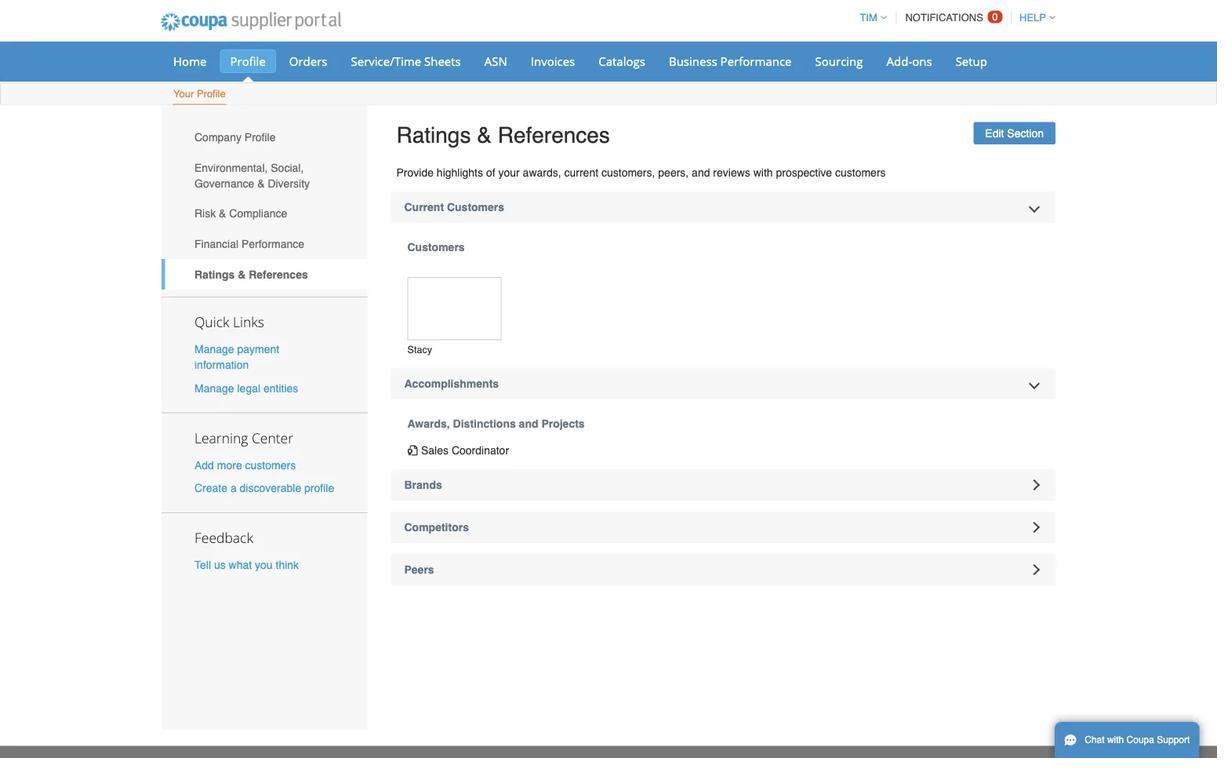 Task type: vqa. For each thing, say whether or not it's contained in the screenshot.
Discounts
no



Task type: describe. For each thing, give the bounding box(es) containing it.
risk
[[195, 207, 216, 220]]

orders
[[289, 53, 328, 69]]

1 vertical spatial customers
[[408, 241, 465, 254]]

customers inside current customers dropdown button
[[447, 201, 505, 214]]

sheets
[[425, 53, 461, 69]]

a
[[231, 482, 237, 494]]

business performance link
[[659, 49, 802, 73]]

0 vertical spatial and
[[692, 166, 711, 179]]

financial performance
[[195, 238, 305, 250]]

create a discoverable profile link
[[195, 482, 334, 494]]

learning
[[195, 428, 248, 447]]

ons
[[913, 53, 933, 69]]

risk & compliance
[[195, 207, 287, 220]]

competitors
[[405, 521, 469, 534]]

business performance
[[669, 53, 792, 69]]

& up of on the top of page
[[477, 122, 492, 148]]

sales coordinator
[[421, 444, 509, 457]]

brands
[[405, 479, 442, 491]]

prospective
[[777, 166, 833, 179]]

stacy
[[408, 344, 432, 355]]

catalogs link
[[589, 49, 656, 73]]

create
[[195, 482, 228, 494]]

financial
[[195, 238, 239, 250]]

1 vertical spatial references
[[249, 268, 308, 281]]

legal
[[237, 382, 261, 394]]

governance
[[195, 177, 254, 190]]

service/time sheets
[[351, 53, 461, 69]]

your profile
[[173, 88, 226, 100]]

add-ons link
[[877, 49, 943, 73]]

notifications
[[906, 12, 984, 24]]

manage legal entities
[[195, 382, 298, 394]]

profile link
[[220, 49, 276, 73]]

manage payment information link
[[195, 343, 280, 371]]

current
[[565, 166, 599, 179]]

0 horizontal spatial ratings
[[195, 268, 235, 281]]

peers,
[[659, 166, 689, 179]]

payment
[[237, 343, 280, 356]]

chat with coupa support
[[1086, 735, 1191, 746]]

business
[[669, 53, 718, 69]]

us
[[214, 559, 226, 571]]

accomplishments button
[[391, 368, 1056, 399]]

add more customers
[[195, 459, 296, 471]]

entities
[[264, 382, 298, 394]]

peers
[[405, 563, 434, 576]]

manage payment information
[[195, 343, 280, 371]]

asn link
[[475, 49, 518, 73]]

ratings & references link
[[162, 259, 368, 289]]

provide highlights of your awards, current customers, peers, and reviews with prospective customers
[[397, 166, 886, 179]]

manage for manage legal entities
[[195, 382, 234, 394]]

discoverable
[[240, 482, 301, 494]]

company profile link
[[162, 122, 368, 152]]

& inside environmental, social, governance & diversity
[[258, 177, 265, 190]]

center
[[252, 428, 294, 447]]

current customers
[[405, 201, 505, 214]]

compliance
[[229, 207, 287, 220]]

financial performance link
[[162, 229, 368, 259]]

1 horizontal spatial customers
[[836, 166, 886, 179]]

profile for your profile
[[197, 88, 226, 100]]

provide
[[397, 166, 434, 179]]

1 horizontal spatial ratings
[[397, 122, 471, 148]]

environmental, social, governance & diversity
[[195, 161, 310, 190]]

chat with coupa support button
[[1056, 722, 1200, 758]]

asn
[[485, 53, 508, 69]]

help link
[[1013, 12, 1056, 24]]

quick
[[195, 313, 229, 331]]

environmental,
[[195, 161, 268, 174]]

0
[[993, 11, 999, 23]]

customers,
[[602, 166, 656, 179]]

diversity
[[268, 177, 310, 190]]

support
[[1158, 735, 1191, 746]]

your
[[499, 166, 520, 179]]

accomplishments
[[405, 377, 499, 390]]

profile for company profile
[[245, 131, 276, 143]]



Task type: locate. For each thing, give the bounding box(es) containing it.
social,
[[271, 161, 304, 174]]

ratings up provide
[[397, 122, 471, 148]]

feedback
[[195, 528, 253, 547]]

0 vertical spatial customers
[[836, 166, 886, 179]]

add
[[195, 459, 214, 471]]

and left projects
[[519, 417, 539, 430]]

with right "reviews"
[[754, 166, 773, 179]]

competitors button
[[391, 512, 1056, 543]]

coupa supplier portal image
[[150, 2, 352, 42]]

manage inside "manage payment information"
[[195, 343, 234, 356]]

ratings & references up your
[[397, 122, 610, 148]]

0 horizontal spatial with
[[754, 166, 773, 179]]

with right chat
[[1108, 735, 1125, 746]]

and
[[692, 166, 711, 179], [519, 417, 539, 430]]

current
[[405, 201, 444, 214]]

and right peers,
[[692, 166, 711, 179]]

risk & compliance link
[[162, 198, 368, 229]]

current customers button
[[391, 192, 1056, 223]]

navigation
[[853, 2, 1056, 33]]

ratings & references
[[397, 122, 610, 148], [195, 268, 308, 281]]

customers down of on the top of page
[[447, 201, 505, 214]]

2 manage from the top
[[195, 382, 234, 394]]

home link
[[163, 49, 217, 73]]

distinctions
[[453, 417, 516, 430]]

0 vertical spatial manage
[[195, 343, 234, 356]]

ratings
[[397, 122, 471, 148], [195, 268, 235, 281]]

sourcing
[[816, 53, 864, 69]]

home
[[173, 53, 207, 69]]

coupa
[[1127, 735, 1155, 746]]

think
[[276, 559, 299, 571]]

your profile link
[[173, 84, 227, 105]]

performance inside "link"
[[242, 238, 305, 250]]

setup link
[[946, 49, 998, 73]]

1 horizontal spatial and
[[692, 166, 711, 179]]

tell us what you think
[[195, 559, 299, 571]]

references up "awards,"
[[498, 122, 610, 148]]

information
[[195, 359, 249, 371]]

performance up ratings & references link in the left top of the page
[[242, 238, 305, 250]]

0 horizontal spatial performance
[[242, 238, 305, 250]]

1 vertical spatial ratings & references
[[195, 268, 308, 281]]

add-
[[887, 53, 913, 69]]

sourcing link
[[806, 49, 874, 73]]

1 horizontal spatial performance
[[721, 53, 792, 69]]

0 vertical spatial performance
[[721, 53, 792, 69]]

projects
[[542, 417, 585, 430]]

profile
[[305, 482, 334, 494]]

1 vertical spatial with
[[1108, 735, 1125, 746]]

quick links
[[195, 313, 264, 331]]

manage up information
[[195, 343, 234, 356]]

invoices
[[531, 53, 575, 69]]

company
[[195, 131, 242, 143]]

performance for business performance
[[721, 53, 792, 69]]

create a discoverable profile
[[195, 482, 334, 494]]

service/time
[[351, 53, 422, 69]]

1 horizontal spatial with
[[1108, 735, 1125, 746]]

profile
[[230, 53, 266, 69], [197, 88, 226, 100], [245, 131, 276, 143]]

0 vertical spatial ratings
[[397, 122, 471, 148]]

help
[[1020, 12, 1047, 24]]

edit section link
[[974, 122, 1056, 144]]

you
[[255, 559, 273, 571]]

brands button
[[391, 469, 1056, 501]]

1 vertical spatial performance
[[242, 238, 305, 250]]

& down financial performance
[[238, 268, 246, 281]]

stacy image
[[408, 277, 502, 340]]

edit
[[986, 127, 1005, 140]]

1 vertical spatial manage
[[195, 382, 234, 394]]

your
[[173, 88, 194, 100]]

awards,
[[523, 166, 562, 179]]

with
[[754, 166, 773, 179], [1108, 735, 1125, 746]]

&
[[477, 122, 492, 148], [258, 177, 265, 190], [219, 207, 226, 220], [238, 268, 246, 281]]

customers right prospective
[[836, 166, 886, 179]]

more
[[217, 459, 242, 471]]

& right the risk
[[219, 207, 226, 220]]

of
[[486, 166, 496, 179]]

coordinator
[[452, 444, 509, 457]]

add more customers link
[[195, 459, 296, 471]]

0 vertical spatial profile
[[230, 53, 266, 69]]

environmental, social, governance & diversity link
[[162, 152, 368, 198]]

1 vertical spatial customers
[[245, 459, 296, 471]]

manage for manage payment information
[[195, 343, 234, 356]]

company profile
[[195, 131, 276, 143]]

competitors heading
[[391, 512, 1056, 543]]

what
[[229, 559, 252, 571]]

section
[[1008, 127, 1045, 140]]

0 horizontal spatial references
[[249, 268, 308, 281]]

profile up environmental, social, governance & diversity link
[[245, 131, 276, 143]]

with inside 'button'
[[1108, 735, 1125, 746]]

tim link
[[853, 12, 887, 24]]

performance for financial performance
[[242, 238, 305, 250]]

add-ons
[[887, 53, 933, 69]]

navigation containing notifications 0
[[853, 2, 1056, 33]]

invoices link
[[521, 49, 586, 73]]

0 horizontal spatial customers
[[245, 459, 296, 471]]

setup
[[956, 53, 988, 69]]

1 manage from the top
[[195, 343, 234, 356]]

tell
[[195, 559, 211, 571]]

edit section
[[986, 127, 1045, 140]]

customers down the current
[[408, 241, 465, 254]]

customers up discoverable
[[245, 459, 296, 471]]

peers heading
[[391, 554, 1056, 585]]

service/time sheets link
[[341, 49, 471, 73]]

reviews
[[714, 166, 751, 179]]

& left diversity
[[258, 177, 265, 190]]

customers
[[836, 166, 886, 179], [245, 459, 296, 471]]

0 horizontal spatial ratings & references
[[195, 268, 308, 281]]

brands heading
[[391, 469, 1056, 501]]

manage down information
[[195, 382, 234, 394]]

0 vertical spatial customers
[[447, 201, 505, 214]]

performance
[[721, 53, 792, 69], [242, 238, 305, 250]]

awards, distinctions and projects
[[408, 417, 585, 430]]

1 vertical spatial profile
[[197, 88, 226, 100]]

performance right business at right
[[721, 53, 792, 69]]

accomplishments heading
[[391, 368, 1056, 399]]

links
[[233, 313, 264, 331]]

chat
[[1086, 735, 1105, 746]]

references down financial performance "link"
[[249, 268, 308, 281]]

tim
[[860, 12, 878, 24]]

0 vertical spatial ratings & references
[[397, 122, 610, 148]]

1 horizontal spatial ratings & references
[[397, 122, 610, 148]]

0 vertical spatial with
[[754, 166, 773, 179]]

1 vertical spatial and
[[519, 417, 539, 430]]

0 vertical spatial references
[[498, 122, 610, 148]]

profile down the coupa supplier portal image
[[230, 53, 266, 69]]

profile right your
[[197, 88, 226, 100]]

2 vertical spatial profile
[[245, 131, 276, 143]]

1 vertical spatial ratings
[[195, 268, 235, 281]]

0 horizontal spatial and
[[519, 417, 539, 430]]

notifications 0
[[906, 11, 999, 24]]

current customers heading
[[391, 192, 1056, 223]]

highlights
[[437, 166, 483, 179]]

awards,
[[408, 417, 450, 430]]

tell us what you think button
[[195, 557, 299, 573]]

1 horizontal spatial references
[[498, 122, 610, 148]]

ratings down the financial
[[195, 268, 235, 281]]

ratings & references down financial performance
[[195, 268, 308, 281]]



